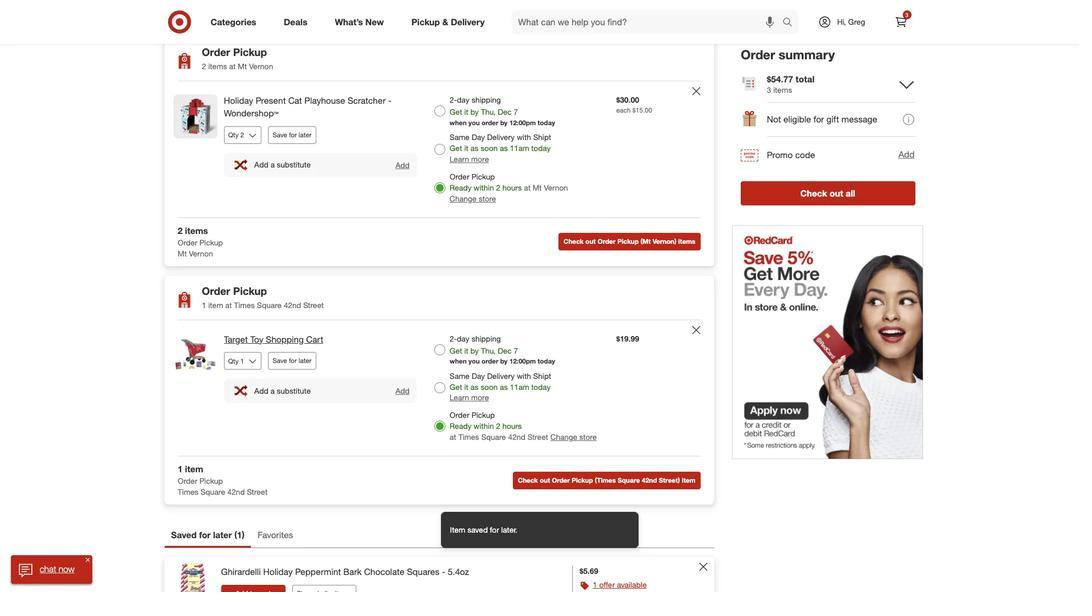 Task type: vqa. For each thing, say whether or not it's contained in the screenshot.
We Found 11 Matching Reviews
no



Task type: describe. For each thing, give the bounding box(es) containing it.
thu, for holiday present cat playhouse scratcher - wondershop™
[[481, 107, 496, 117]]

add button for target toy shopping cart
[[395, 386, 410, 396]]

at inside order pickup 1 item at times square 42nd street
[[225, 300, 232, 310]]

later.
[[501, 525, 518, 535]]

(2)
[[355, 10, 364, 19]]

day for target toy shopping cart
[[472, 371, 485, 380]]

what's new link
[[326, 10, 398, 34]]

order summary
[[741, 47, 835, 62]]

42nd inside the order pickup ready within 2 hours at times square 42nd street change store
[[508, 433, 526, 442]]

chat
[[39, 564, 56, 575]]

now
[[58, 564, 74, 575]]

more for holiday present cat playhouse scratcher - wondershop™
[[471, 154, 489, 164]]

vernon inside list
[[329, 10, 353, 19]]

delivery inside pickup & delivery link
[[451, 16, 485, 27]]

for down shopping
[[289, 357, 297, 365]]

at inside order pickup 2 items at mt vernon
[[229, 62, 236, 71]]

code
[[796, 149, 816, 160]]

(times
[[595, 476, 616, 484]]

learn for holiday present cat playhouse scratcher - wondershop™
[[450, 154, 469, 164]]

not eligible for gift message
[[767, 114, 878, 125]]

eligible
[[784, 114, 812, 125]]

within for target toy shopping cart
[[474, 422, 494, 431]]

change store button for holiday present cat playhouse scratcher - wondershop™
[[450, 193, 496, 204]]

saved
[[468, 525, 488, 535]]

street)
[[659, 476, 680, 484]]

delivery for holiday present cat playhouse scratcher - wondershop™
[[487, 132, 515, 142]]

$30.00 each $15.00
[[617, 95, 652, 114]]

for down holiday present cat playhouse scratcher - wondershop™
[[289, 131, 297, 139]]

chat now button
[[11, 555, 92, 584]]

target
[[224, 334, 248, 345]]

search
[[778, 17, 804, 28]]

pickup & delivery link
[[402, 10, 499, 34]]

categories link
[[201, 10, 270, 34]]

same for holiday present cat playhouse scratcher - wondershop™
[[450, 132, 470, 142]]

pickup inside order pickup 2 items at mt vernon
[[233, 46, 267, 58]]

shipping for holiday present cat playhouse scratcher - wondershop™
[[472, 95, 501, 104]]

order pickup ready within 2 hours at times square 42nd street change store
[[450, 411, 597, 442]]

Store pickup radio
[[434, 182, 445, 193]]

mt inside order pickup 2 items at mt vernon
[[238, 62, 247, 71]]

day for target toy shopping cart
[[457, 334, 470, 343]]

add button for holiday present cat playhouse scratcher - wondershop™
[[395, 160, 410, 170]]

item saved for later.
[[450, 525, 518, 535]]

42nd inside button
[[642, 476, 657, 484]]

- inside holiday present cat playhouse scratcher - wondershop™
[[388, 95, 392, 106]]

for left later.
[[490, 525, 499, 535]]

save for later for shopping
[[273, 357, 312, 365]]

same day delivery with shipt get it as soon as 11am today learn more for target toy shopping cart
[[450, 371, 551, 402]]

items inside $54.77 total 3 items
[[774, 85, 792, 94]]

soon for target toy shopping cart
[[481, 382, 498, 391]]

same for target toy shopping cart
[[450, 371, 470, 380]]

ghirardelli holiday peppermint bark chocolate squares - 5.4oz list item
[[164, 557, 715, 592]]

pickup inside 1 item order pickup times square 42nd street
[[200, 476, 223, 486]]

with for holiday present cat playhouse scratcher - wondershop™
[[517, 132, 531, 142]]

holiday inside holiday present cat playhouse scratcher - wondershop™
[[224, 95, 253, 106]]

store inside the order pickup ready within 2 hours at times square 42nd street change store
[[580, 433, 597, 442]]

target redcard save 5% get more every day. in store & online. apply now for a credit or debit redcard. *some restrictions apply. image
[[732, 225, 923, 459]]

mt inside 2 items order pickup mt vernon
[[178, 249, 187, 258]]

pickup inside order pickup 1 item at times square 42nd street
[[233, 284, 267, 297]]

12:00pm for target toy shopping cart
[[510, 357, 536, 366]]

item
[[450, 525, 465, 535]]

deals
[[284, 16, 308, 27]]

times inside 1 item order pickup times square 42nd street
[[178, 487, 199, 497]]

$54.77 total 3 items
[[767, 73, 815, 94]]

11am for holiday present cat playhouse scratcher - wondershop™
[[510, 143, 529, 153]]

a for present
[[271, 160, 275, 169]]

message
[[842, 114, 878, 125]]

3 it from the top
[[465, 346, 469, 355]]

3 get from the top
[[450, 346, 462, 355]]

square inside order pickup 1 item at times square 42nd street
[[257, 300, 282, 310]]

pickup & delivery
[[412, 16, 485, 27]]

2 it from the top
[[465, 143, 469, 153]]

ghirardelli holiday peppermint bark chocolate squares - 5.4oz link
[[221, 566, 469, 578]]

save for cat
[[273, 131, 287, 139]]

shopping
[[266, 334, 304, 345]]

)
[[242, 530, 245, 541]]

5.4oz
[[448, 566, 469, 577]]

change inside order pickup ready within 2 hours at mt vernon change store
[[450, 194, 477, 203]]

$49.99 subtotal
[[171, 7, 245, 20]]

present
[[256, 95, 286, 106]]

gift
[[827, 114, 840, 125]]

1 inside order pickup 1 item at times square 42nd street
[[202, 300, 206, 310]]

save for shopping
[[273, 357, 287, 365]]

order inside the order pickup ready within 2 hours at times square 42nd street change store
[[450, 411, 470, 420]]

when for target toy shopping cart
[[450, 357, 467, 366]]

(1)
[[480, 10, 488, 19]]

check out order pickup (times square 42nd street) item
[[518, 476, 696, 484]]

check out all button
[[741, 181, 916, 205]]

total
[[796, 73, 815, 84]]

12:00pm for holiday present cat playhouse scratcher - wondershop™
[[510, 119, 536, 127]]

What can we help you find? suggestions appear below search field
[[512, 10, 785, 34]]

when for holiday present cat playhouse scratcher - wondershop™
[[450, 119, 467, 127]]

each
[[617, 106, 631, 114]]

vernon inside order pickup ready within 2 hours at mt vernon change store
[[544, 183, 568, 192]]

ready for holiday present cat playhouse scratcher - wondershop™
[[450, 183, 472, 192]]

mt vernon (2)
[[318, 10, 364, 19]]

order inside order pickup 2 items at mt vernon
[[202, 46, 230, 58]]

pickup inside 2 items order pickup mt vernon
[[200, 238, 223, 247]]

✕ button
[[83, 555, 92, 564]]

not
[[767, 114, 781, 125]]

check out all
[[801, 188, 856, 199]]

times inside the order pickup ready within 2 hours at times square 42nd street change store
[[459, 433, 479, 442]]

4 it from the top
[[465, 382, 469, 391]]

subtotal
[[205, 7, 245, 20]]

1 it from the top
[[465, 107, 469, 117]]

peppermint
[[295, 566, 341, 577]]

check out order pickup (mt vernon) items button
[[559, 233, 701, 251]]

out for 1
[[540, 476, 550, 484]]

toy
[[250, 334, 264, 345]]

offer
[[600, 580, 615, 590]]

order inside 2 items order pickup mt vernon
[[178, 238, 198, 247]]

target toy shopping cart link
[[224, 333, 417, 346]]

2 items order pickup mt vernon
[[178, 225, 223, 258]]

shipt for target toy shopping cart
[[533, 371, 551, 380]]

$19.99
[[617, 334, 640, 343]]

bark
[[344, 566, 362, 577]]

2- for holiday present cat playhouse scratcher - wondershop™
[[450, 95, 457, 104]]

summary
[[779, 47, 835, 62]]

square inside button
[[618, 476, 640, 484]]

ready for target toy shopping cart
[[450, 422, 472, 431]]

target toy shopping cart image
[[173, 333, 217, 377]]

times inside list
[[388, 10, 409, 19]]

2 inside 2 items order pickup mt vernon
[[178, 225, 183, 236]]

at inside the order pickup ready within 2 hours at times square 42nd street change store
[[450, 433, 456, 442]]

check out order pickup (mt vernon) items
[[564, 238, 696, 246]]

saved for later ( 1 )
[[171, 530, 245, 541]]

promo
[[767, 149, 793, 160]]

42nd inside order pickup 1 item at times square 42nd street
[[284, 300, 301, 310]]

(mt
[[641, 238, 651, 246]]

1 offer available
[[593, 580, 647, 590]]

dec for holiday present cat playhouse scratcher - wondershop™
[[498, 107, 512, 117]]

pickup inside order pickup ready within 2 hours at mt vernon change store
[[472, 172, 495, 181]]

check out order pickup (times square 42nd street) item button
[[513, 472, 701, 489]]

deals link
[[275, 10, 321, 34]]

ghirardelli holiday peppermint bark chocolate squares - 5.4oz image
[[171, 564, 215, 592]]

check for 2
[[564, 238, 584, 246]]

times square 42nd street (1)
[[388, 10, 488, 19]]

check for 1
[[518, 476, 538, 484]]

1 item order pickup times square 42nd street
[[178, 464, 268, 497]]

ghirardelli holiday peppermint bark chocolate squares - 5.4oz
[[221, 566, 469, 577]]

item inside 1 item order pickup times square 42nd street
[[185, 464, 203, 475]]

1 offer available button
[[593, 580, 647, 591]]

street inside 1 item order pickup times square 42nd street
[[247, 487, 268, 497]]

pickup inside the order pickup ready within 2 hours at times square 42nd street change store
[[472, 411, 495, 420]]

$49.99
[[171, 7, 202, 20]]

favorites
[[258, 530, 293, 541]]

thu, for target toy shopping cart
[[481, 346, 496, 355]]

hours for holiday present cat playhouse scratcher - wondershop™
[[503, 183, 522, 192]]

day for holiday present cat playhouse scratcher - wondershop™
[[457, 95, 470, 104]]

42nd inside list
[[438, 10, 455, 19]]

playhouse
[[305, 95, 345, 106]]

available
[[617, 580, 647, 590]]

substitute for shopping
[[277, 386, 311, 395]]

target toy shopping cart
[[224, 334, 323, 345]]

day for holiday present cat playhouse scratcher - wondershop™
[[472, 132, 485, 142]]

holiday present cat playhouse scratcher - wondershop™ link
[[224, 95, 417, 120]]

$54.77
[[767, 73, 794, 84]]

order pickup ready within 2 hours at mt vernon change store
[[450, 172, 568, 203]]

7 for holiday present cat playhouse scratcher - wondershop™
[[514, 107, 518, 117]]



Task type: locate. For each thing, give the bounding box(es) containing it.
1 vertical spatial thu,
[[481, 346, 496, 355]]

0 vertical spatial you
[[469, 119, 480, 127]]

cat
[[288, 95, 302, 106]]

0 vertical spatial cart item ready to fulfill group
[[165, 81, 714, 218]]

chat now dialog
[[11, 555, 92, 584]]

check for order summary
[[801, 188, 828, 199]]

1 hours from the top
[[503, 183, 522, 192]]

change store button for target toy shopping cart
[[551, 432, 597, 443]]

scratcher
[[348, 95, 386, 106]]

1 horizontal spatial out
[[586, 238, 596, 246]]

2 add a substitute from the top
[[254, 386, 311, 395]]

2 horizontal spatial out
[[830, 188, 844, 199]]

1 day from the top
[[472, 132, 485, 142]]

within right store pickup option
[[474, 183, 494, 192]]

0 vertical spatial dec
[[498, 107, 512, 117]]

vernon inside order pickup 2 items at mt vernon
[[249, 62, 273, 71]]

a
[[271, 160, 275, 169], [271, 386, 275, 395]]

7
[[514, 107, 518, 117], [514, 346, 518, 355]]

0 vertical spatial same day delivery with shipt get it as soon as 11am today learn more
[[450, 132, 551, 164]]

same day delivery with shipt get it as soon as 11am today learn more up order pickup ready within 2 hours at mt vernon change store
[[450, 132, 551, 164]]

11am up the order pickup ready within 2 hours at times square 42nd street change store
[[510, 382, 529, 391]]

out
[[830, 188, 844, 199], [586, 238, 596, 246], [540, 476, 550, 484]]

hi,
[[838, 17, 846, 26]]

0 horizontal spatial change store button
[[450, 193, 496, 204]]

shipping for target toy shopping cart
[[472, 334, 501, 343]]

1 horizontal spatial change store button
[[551, 432, 597, 443]]

1 vertical spatial 11am
[[510, 382, 529, 391]]

square inside list
[[411, 10, 435, 19]]

save down present
[[273, 131, 287, 139]]

cart item ready to fulfill group for item
[[165, 320, 714, 456]]

1 you from the top
[[469, 119, 480, 127]]

None radio
[[434, 344, 445, 355]]

items inside 2 items order pickup mt vernon
[[185, 225, 208, 236]]

wondershop™
[[224, 108, 279, 119]]

1 with from the top
[[517, 132, 531, 142]]

mt
[[318, 10, 327, 19], [238, 62, 247, 71], [533, 183, 542, 192], [178, 249, 187, 258]]

promo code
[[767, 149, 816, 160]]

1 vertical spatial 2-day shipping get it by thu, dec 7 when you order by 12:00pm today
[[450, 334, 555, 366]]

1 vertical spatial change
[[551, 433, 578, 442]]

2-day shipping get it by thu, dec 7 when you order by 12:00pm today for holiday present cat playhouse scratcher - wondershop™
[[450, 95, 555, 127]]

$30.00
[[617, 95, 640, 104]]

1 shipping from the top
[[472, 95, 501, 104]]

a for toy
[[271, 386, 275, 395]]

ready inside order pickup ready within 2 hours at mt vernon change store
[[450, 183, 472, 192]]

later down cart
[[299, 357, 312, 365]]

1 thu, from the top
[[481, 107, 496, 117]]

2 learn more button from the top
[[450, 393, 489, 404]]

2 with from the top
[[517, 371, 531, 380]]

street inside list
[[457, 10, 478, 19]]

- inside list item
[[442, 566, 446, 577]]

1 within from the top
[[474, 183, 494, 192]]

add button
[[898, 148, 916, 162], [395, 160, 410, 170], [395, 386, 410, 396]]

hours inside the order pickup ready within 2 hours at times square 42nd street change store
[[503, 422, 522, 431]]

3 right "subtotal"
[[255, 7, 261, 20]]

0 vertical spatial order
[[482, 119, 499, 127]]

hours inside order pickup ready within 2 hours at mt vernon change store
[[503, 183, 522, 192]]

1 vertical spatial save
[[273, 357, 287, 365]]

1 vertical spatial later
[[299, 357, 312, 365]]

0 vertical spatial same
[[450, 132, 470, 142]]

2 horizontal spatial check
[[801, 188, 828, 199]]

with up order pickup ready within 2 hours at mt vernon change store
[[517, 132, 531, 142]]

2 substitute from the top
[[277, 386, 311, 395]]

1 vertical spatial within
[[474, 422, 494, 431]]

within
[[474, 183, 494, 192], [474, 422, 494, 431]]

hours for target toy shopping cart
[[503, 422, 522, 431]]

save for later button for cat
[[268, 126, 317, 144]]

1 vertical spatial holiday
[[263, 566, 293, 577]]

2-day shipping get it by thu, dec 7 when you order by 12:00pm today for target toy shopping cart
[[450, 334, 555, 366]]

$5.69
[[580, 566, 599, 576]]

(
[[234, 530, 237, 541]]

1 vertical spatial day
[[457, 334, 470, 343]]

1 shipt from the top
[[533, 132, 551, 142]]

order inside 1 item order pickup times square 42nd street
[[178, 476, 198, 486]]

order inside order pickup 1 item at times square 42nd street
[[202, 284, 230, 297]]

0 vertical spatial 11am
[[510, 143, 529, 153]]

&
[[443, 16, 449, 27]]

2 2- from the top
[[450, 334, 457, 343]]

learn
[[450, 154, 469, 164], [450, 393, 469, 402]]

with for target toy shopping cart
[[517, 371, 531, 380]]

save for later button down shopping
[[268, 352, 317, 370]]

2 ready from the top
[[450, 422, 472, 431]]

1 vertical spatial hours
[[503, 422, 522, 431]]

later for cart
[[299, 357, 312, 365]]

1 inside button
[[593, 580, 597, 590]]

0 vertical spatial learn
[[450, 154, 469, 164]]

4 get from the top
[[450, 382, 462, 391]]

1 vertical spatial day
[[472, 371, 485, 380]]

2 12:00pm from the top
[[510, 357, 536, 366]]

0 vertical spatial holiday
[[224, 95, 253, 106]]

cart item ready to fulfill group containing target toy shopping cart
[[165, 320, 714, 456]]

0 vertical spatial store
[[479, 194, 496, 203]]

1 vertical spatial change store button
[[551, 432, 597, 443]]

2 save from the top
[[273, 357, 287, 365]]

2 get from the top
[[450, 143, 462, 153]]

1 horizontal spatial store
[[580, 433, 597, 442]]

dec for target toy shopping cart
[[498, 346, 512, 355]]

within inside order pickup ready within 2 hours at mt vernon change store
[[474, 183, 494, 192]]

1 more from the top
[[471, 154, 489, 164]]

0 vertical spatial thu,
[[481, 107, 496, 117]]

change inside the order pickup ready within 2 hours at times square 42nd street change store
[[551, 433, 578, 442]]

learn for target toy shopping cart
[[450, 393, 469, 402]]

1 vertical spatial check
[[564, 238, 584, 246]]

1 vertical spatial out
[[586, 238, 596, 246]]

1 vertical spatial same
[[450, 371, 470, 380]]

you for target toy shopping cart
[[469, 357, 480, 366]]

2 you from the top
[[469, 357, 480, 366]]

1 vertical spatial you
[[469, 357, 480, 366]]

out for 2
[[586, 238, 596, 246]]

1 vertical spatial -
[[442, 566, 446, 577]]

7 for target toy shopping cart
[[514, 346, 518, 355]]

squares
[[407, 566, 440, 577]]

2 day from the top
[[472, 371, 485, 380]]

save for later down shopping
[[273, 357, 312, 365]]

0 vertical spatial within
[[474, 183, 494, 192]]

0 vertical spatial add a substitute
[[254, 160, 311, 169]]

holiday down favorites link at the left of page
[[263, 566, 293, 577]]

at
[[229, 62, 236, 71], [524, 183, 531, 192], [225, 300, 232, 310], [450, 433, 456, 442]]

2 soon from the top
[[481, 382, 498, 391]]

new
[[366, 16, 384, 27]]

times inside order pickup 1 item at times square 42nd street
[[234, 300, 255, 310]]

11am
[[510, 143, 529, 153], [510, 382, 529, 391]]

items inside order pickup 2 items at mt vernon
[[208, 62, 227, 71]]

vernon inside 2 items order pickup mt vernon
[[189, 249, 213, 258]]

change store button right store pickup option
[[450, 193, 496, 204]]

0 vertical spatial when
[[450, 119, 467, 127]]

order for target toy shopping cart
[[482, 357, 499, 366]]

Store pickup radio
[[434, 421, 445, 432]]

0 vertical spatial 2-day shipping get it by thu, dec 7 when you order by 12:00pm today
[[450, 95, 555, 127]]

chat now
[[39, 564, 74, 575]]

3 link
[[889, 10, 913, 34]]

1 day from the top
[[457, 95, 470, 104]]

holiday present cat playhouse scratcher - wondershop™
[[224, 95, 392, 119]]

vernon)
[[653, 238, 677, 246]]

order for holiday present cat playhouse scratcher - wondershop™
[[482, 119, 499, 127]]

1 vertical spatial shipt
[[533, 371, 551, 380]]

2 within from the top
[[474, 422, 494, 431]]

- right scratcher
[[388, 95, 392, 106]]

0 vertical spatial change
[[450, 194, 477, 203]]

2 hours from the top
[[503, 422, 522, 431]]

2 2-day shipping get it by thu, dec 7 when you order by 12:00pm today from the top
[[450, 334, 555, 366]]

1 soon from the top
[[481, 143, 498, 153]]

1 horizontal spatial -
[[442, 566, 446, 577]]

1 vertical spatial learn more button
[[450, 393, 489, 404]]

2 inside order pickup 2 items at mt vernon
[[202, 62, 206, 71]]

within inside the order pickup ready within 2 hours at times square 42nd street change store
[[474, 422, 494, 431]]

0 vertical spatial 2-
[[450, 95, 457, 104]]

1 vertical spatial add a substitute
[[254, 386, 311, 395]]

1 vertical spatial soon
[[481, 382, 498, 391]]

1 dec from the top
[[498, 107, 512, 117]]

with up the order pickup ready within 2 hours at times square 42nd street change store
[[517, 371, 531, 380]]

more up the order pickup ready within 2 hours at times square 42nd street change store
[[471, 393, 489, 402]]

search button
[[778, 10, 804, 36]]

store inside order pickup ready within 2 hours at mt vernon change store
[[479, 194, 496, 203]]

learn more button for holiday present cat playhouse scratcher - wondershop™
[[450, 154, 489, 165]]

3 down $54.77
[[767, 85, 772, 94]]

soon for holiday present cat playhouse scratcher - wondershop™
[[481, 143, 498, 153]]

0 horizontal spatial item
[[185, 464, 203, 475]]

1 12:00pm from the top
[[510, 119, 536, 127]]

1 vertical spatial 2-
[[450, 334, 457, 343]]

1 substitute from the top
[[277, 160, 311, 169]]

dec
[[498, 107, 512, 117], [498, 346, 512, 355]]

save for later button for shopping
[[268, 352, 317, 370]]

1 add a substitute from the top
[[254, 160, 311, 169]]

0 horizontal spatial holiday
[[224, 95, 253, 106]]

1 2- from the top
[[450, 95, 457, 104]]

2 vertical spatial delivery
[[487, 371, 515, 380]]

soon up order pickup ready within 2 hours at mt vernon change store
[[481, 143, 498, 153]]

1 ready from the top
[[450, 183, 472, 192]]

substitute for cat
[[277, 160, 311, 169]]

pickup
[[412, 16, 440, 27], [233, 46, 267, 58], [472, 172, 495, 181], [618, 238, 639, 246], [200, 238, 223, 247], [233, 284, 267, 297], [472, 411, 495, 420], [572, 476, 593, 484], [200, 476, 223, 486]]

2 same from the top
[[450, 371, 470, 380]]

2 more from the top
[[471, 393, 489, 402]]

1 7 from the top
[[514, 107, 518, 117]]

1 vertical spatial save for later button
[[268, 352, 317, 370]]

0 vertical spatial 12:00pm
[[510, 119, 536, 127]]

item
[[208, 300, 223, 310], [185, 464, 203, 475], [682, 476, 696, 484]]

0 vertical spatial check
[[801, 188, 828, 199]]

2 vertical spatial check
[[518, 476, 538, 484]]

1 vertical spatial when
[[450, 357, 467, 366]]

mt inside order pickup ready within 2 hours at mt vernon change store
[[533, 183, 542, 192]]

add a substitute for cat
[[254, 160, 311, 169]]

1 cart item ready to fulfill group from the top
[[165, 81, 714, 218]]

square inside 1 item order pickup times square 42nd street
[[201, 487, 225, 497]]

delivery
[[451, 16, 485, 27], [487, 132, 515, 142], [487, 371, 515, 380]]

later for playhouse
[[299, 131, 312, 139]]

square inside the order pickup ready within 2 hours at times square 42nd street change store
[[481, 433, 506, 442]]

0 vertical spatial save for later button
[[268, 126, 317, 144]]

2- for target toy shopping cart
[[450, 334, 457, 343]]

0 vertical spatial -
[[388, 95, 392, 106]]

1 vertical spatial more
[[471, 393, 489, 402]]

out for order summary
[[830, 188, 844, 199]]

order pickup 2 items at mt vernon
[[202, 46, 273, 71]]

2 same day delivery with shipt get it as soon as 11am today learn more from the top
[[450, 371, 551, 402]]

ghirardelli
[[221, 566, 261, 577]]

2 inside order pickup ready within 2 hours at mt vernon change store
[[496, 183, 501, 192]]

1 vertical spatial with
[[517, 371, 531, 380]]

0 vertical spatial shipt
[[533, 132, 551, 142]]

hi, greg
[[838, 17, 866, 26]]

all
[[846, 188, 856, 199]]

chocolate
[[364, 566, 405, 577]]

1 vertical spatial a
[[271, 386, 275, 395]]

item inside order pickup 1 item at times square 42nd street
[[208, 300, 223, 310]]

learn more button
[[450, 154, 489, 165], [450, 393, 489, 404]]

0 vertical spatial substitute
[[277, 160, 311, 169]]

later
[[299, 131, 312, 139], [299, 357, 312, 365], [213, 530, 232, 541]]

1 vertical spatial 7
[[514, 346, 518, 355]]

1 vertical spatial shipping
[[472, 334, 501, 343]]

holiday inside list item
[[263, 566, 293, 577]]

change
[[450, 194, 477, 203], [551, 433, 578, 442]]

1 vertical spatial order
[[482, 357, 499, 366]]

cart item ready to fulfill group for items
[[165, 81, 714, 218]]

1 vertical spatial item
[[185, 464, 203, 475]]

1 a from the top
[[271, 160, 275, 169]]

2-
[[450, 95, 457, 104], [450, 334, 457, 343]]

3
[[255, 7, 261, 20], [906, 12, 909, 18], [767, 85, 772, 94]]

42nd inside 1 item order pickup times square 42nd street
[[227, 487, 245, 497]]

1 vertical spatial cart item ready to fulfill group
[[165, 320, 714, 456]]

cart item ready to fulfill group containing holiday present cat playhouse scratcher - wondershop™
[[165, 81, 714, 218]]

1 2-day shipping get it by thu, dec 7 when you order by 12:00pm today from the top
[[450, 95, 555, 127]]

save down shopping
[[273, 357, 287, 365]]

add a substitute
[[254, 160, 311, 169], [254, 386, 311, 395]]

list
[[302, 8, 488, 21]]

for left gift in the top of the page
[[814, 114, 824, 125]]

you for holiday present cat playhouse scratcher - wondershop™
[[469, 119, 480, 127]]

1 learn from the top
[[450, 154, 469, 164]]

save for later button down holiday present cat playhouse scratcher - wondershop™
[[268, 126, 317, 144]]

0 vertical spatial day
[[472, 132, 485, 142]]

within right store pickup radio
[[474, 422, 494, 431]]

shipt for holiday present cat playhouse scratcher - wondershop™
[[533, 132, 551, 142]]

later left (
[[213, 530, 232, 541]]

✕
[[85, 557, 90, 563]]

saved
[[171, 530, 197, 541]]

1 same day delivery with shipt get it as soon as 11am today learn more from the top
[[450, 132, 551, 164]]

0 horizontal spatial 3
[[255, 7, 261, 20]]

same day delivery with shipt get it as soon as 11am today learn more up the order pickup ready within 2 hours at times square 42nd street change store
[[450, 371, 551, 402]]

holiday up wondershop™ at the top
[[224, 95, 253, 106]]

0 vertical spatial soon
[[481, 143, 498, 153]]

cart
[[306, 334, 323, 345]]

2-day shipping get it by thu, dec 7 when you order by 12:00pm today
[[450, 95, 555, 127], [450, 334, 555, 366]]

save for later down holiday present cat playhouse scratcher - wondershop™
[[273, 131, 312, 139]]

2 11am from the top
[[510, 382, 529, 391]]

it
[[465, 107, 469, 117], [465, 143, 469, 153], [465, 346, 469, 355], [465, 382, 469, 391]]

delivery for target toy shopping cart
[[487, 371, 515, 380]]

2 shipt from the top
[[533, 371, 551, 380]]

ready right store pickup radio
[[450, 422, 472, 431]]

1 order from the top
[[482, 119, 499, 127]]

1 vertical spatial 12:00pm
[[510, 357, 536, 366]]

1 save for later from the top
[[273, 131, 312, 139]]

$15.00
[[633, 106, 652, 114]]

add a substitute for shopping
[[254, 386, 311, 395]]

change store button
[[450, 193, 496, 204], [551, 432, 597, 443]]

list containing mt vernon (2)
[[302, 8, 488, 21]]

0 vertical spatial 7
[[514, 107, 518, 117]]

0 horizontal spatial -
[[388, 95, 392, 106]]

square
[[411, 10, 435, 19], [257, 300, 282, 310], [481, 433, 506, 442], [618, 476, 640, 484], [201, 487, 225, 497]]

1 vertical spatial store
[[580, 433, 597, 442]]

2 when from the top
[[450, 357, 467, 366]]

2 inside the order pickup ready within 2 hours at times square 42nd street change store
[[496, 422, 501, 431]]

3 items
[[255, 7, 291, 20]]

1 vertical spatial ready
[[450, 422, 472, 431]]

2 thu, from the top
[[481, 346, 496, 355]]

more up order pickup ready within 2 hours at mt vernon change store
[[471, 154, 489, 164]]

3 inside $54.77 total 3 items
[[767, 85, 772, 94]]

0 horizontal spatial change
[[450, 194, 477, 203]]

for right saved
[[199, 530, 211, 541]]

1 inside 1 item order pickup times square 42nd street
[[178, 464, 183, 475]]

2 save for later from the top
[[273, 357, 312, 365]]

order inside order pickup ready within 2 hours at mt vernon change store
[[450, 172, 470, 181]]

categories
[[211, 16, 256, 27]]

ready right store pickup option
[[450, 183, 472, 192]]

2 learn from the top
[[450, 393, 469, 402]]

cart item ready to fulfill group
[[165, 81, 714, 218], [165, 320, 714, 456]]

3 for 3 items
[[255, 7, 261, 20]]

greg
[[849, 17, 866, 26]]

0 vertical spatial day
[[457, 95, 470, 104]]

0 vertical spatial change store button
[[450, 193, 496, 204]]

items inside button
[[679, 238, 696, 246]]

more for target toy shopping cart
[[471, 393, 489, 402]]

at inside order pickup ready within 2 hours at mt vernon change store
[[524, 183, 531, 192]]

1 horizontal spatial check
[[564, 238, 584, 246]]

times
[[388, 10, 409, 19], [234, 300, 255, 310], [459, 433, 479, 442], [178, 487, 199, 497]]

1 get from the top
[[450, 107, 462, 117]]

1 vertical spatial substitute
[[277, 386, 311, 395]]

same day delivery with shipt get it as soon as 11am today learn more for holiday present cat playhouse scratcher - wondershop™
[[450, 132, 551, 164]]

favorites link
[[251, 525, 300, 548]]

street inside the order pickup ready within 2 hours at times square 42nd street change store
[[528, 433, 548, 442]]

2 shipping from the top
[[472, 334, 501, 343]]

1 save from the top
[[273, 131, 287, 139]]

street inside order pickup 1 item at times square 42nd street
[[303, 300, 324, 310]]

save
[[273, 131, 287, 139], [273, 357, 287, 365]]

1 11am from the top
[[510, 143, 529, 153]]

1 learn more button from the top
[[450, 154, 489, 165]]

later down holiday present cat playhouse scratcher - wondershop™
[[299, 131, 312, 139]]

2 vertical spatial later
[[213, 530, 232, 541]]

save for later for cat
[[273, 131, 312, 139]]

street
[[457, 10, 478, 19], [303, 300, 324, 310], [528, 433, 548, 442], [247, 487, 268, 497]]

2 cart item ready to fulfill group from the top
[[165, 320, 714, 456]]

what's new
[[335, 16, 384, 27]]

2 dec from the top
[[498, 346, 512, 355]]

3 right greg
[[906, 12, 909, 18]]

soon up the order pickup ready within 2 hours at times square 42nd street change store
[[481, 382, 498, 391]]

1 vertical spatial dec
[[498, 346, 512, 355]]

11am for target toy shopping cart
[[510, 382, 529, 391]]

2 horizontal spatial 3
[[906, 12, 909, 18]]

3 for 3
[[906, 12, 909, 18]]

order
[[202, 46, 230, 58], [741, 47, 775, 62], [450, 172, 470, 181], [598, 238, 616, 246], [178, 238, 198, 247], [202, 284, 230, 297], [450, 411, 470, 420], [552, 476, 570, 484], [178, 476, 198, 486]]

item inside button
[[682, 476, 696, 484]]

2 7 from the top
[[514, 346, 518, 355]]

vernon
[[329, 10, 353, 19], [249, 62, 273, 71], [544, 183, 568, 192], [189, 249, 213, 258]]

order pickup 1 item at times square 42nd street
[[202, 284, 324, 310]]

1 same from the top
[[450, 132, 470, 142]]

2 vertical spatial out
[[540, 476, 550, 484]]

1
[[202, 300, 206, 310], [178, 464, 183, 475], [237, 530, 242, 541], [593, 580, 597, 590]]

0 vertical spatial later
[[299, 131, 312, 139]]

as
[[471, 143, 479, 153], [500, 143, 508, 153], [471, 382, 479, 391], [500, 382, 508, 391]]

- left 5.4oz at the left of page
[[442, 566, 446, 577]]

0 vertical spatial more
[[471, 154, 489, 164]]

0 vertical spatial ready
[[450, 183, 472, 192]]

0 vertical spatial item
[[208, 300, 223, 310]]

0 horizontal spatial out
[[540, 476, 550, 484]]

2 order from the top
[[482, 357, 499, 366]]

2 horizontal spatial item
[[682, 476, 696, 484]]

0 vertical spatial save
[[273, 131, 287, 139]]

1 vertical spatial same day delivery with shipt get it as soon as 11am today learn more
[[450, 371, 551, 402]]

learn more button for target toy shopping cart
[[450, 393, 489, 404]]

1 when from the top
[[450, 119, 467, 127]]

change store button up (times
[[551, 432, 597, 443]]

1 horizontal spatial 3
[[767, 85, 772, 94]]

what's
[[335, 16, 363, 27]]

11am up order pickup ready within 2 hours at mt vernon change store
[[510, 143, 529, 153]]

within for holiday present cat playhouse scratcher - wondershop™
[[474, 183, 494, 192]]

0 vertical spatial hours
[[503, 183, 522, 192]]

2 save for later button from the top
[[268, 352, 317, 370]]

save for later
[[273, 131, 312, 139], [273, 357, 312, 365]]

1 save for later button from the top
[[268, 126, 317, 144]]

2 vertical spatial item
[[682, 476, 696, 484]]

0 vertical spatial delivery
[[451, 16, 485, 27]]

0 vertical spatial a
[[271, 160, 275, 169]]

2 day from the top
[[457, 334, 470, 343]]

ready inside the order pickup ready within 2 hours at times square 42nd street change store
[[450, 422, 472, 431]]

1 vertical spatial learn
[[450, 393, 469, 402]]

more
[[471, 154, 489, 164], [471, 393, 489, 402]]

ready
[[450, 183, 472, 192], [450, 422, 472, 431]]

0 vertical spatial save for later
[[273, 131, 312, 139]]

2 a from the top
[[271, 386, 275, 395]]

holiday present cat playhouse scratcher - wondershop&#8482; image
[[173, 95, 217, 139]]

0 horizontal spatial check
[[518, 476, 538, 484]]

None radio
[[434, 106, 445, 117], [434, 144, 445, 155], [434, 383, 445, 394], [434, 106, 445, 117], [434, 144, 445, 155], [434, 383, 445, 394]]

0 vertical spatial learn more button
[[450, 154, 489, 165]]



